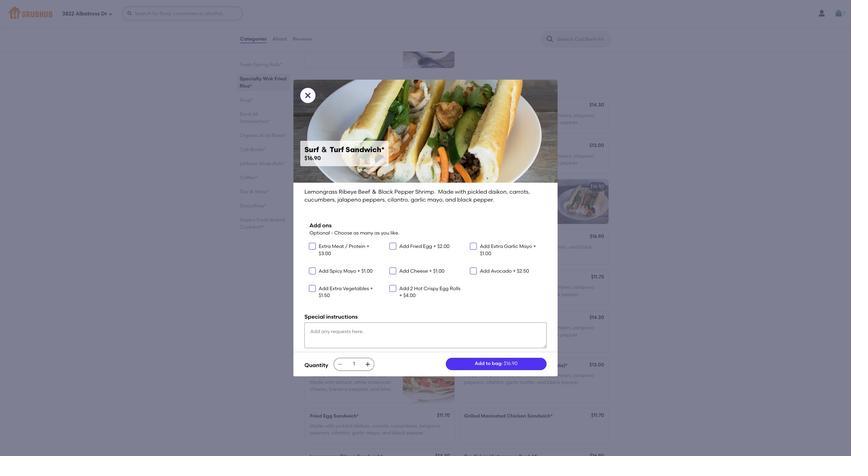 Task type: describe. For each thing, give the bounding box(es) containing it.
1 vertical spatial bowls*
[[250, 147, 266, 153]]

savory bbq pork sandwich*
[[464, 144, 530, 149]]

pork loaf w/pate sandwich*
[[310, 103, 378, 109]]

pickled for spicy crispy chicken sandwich*
[[335, 194, 352, 200]]

0 horizontal spatial beef
[[358, 189, 370, 196]]

mayo, for savory bbq pork sandwich*
[[520, 160, 535, 166]]

1 horizontal spatial banh mi sandwiches*
[[304, 82, 383, 91]]

cheese
[[410, 269, 428, 274]]

jalapenos,
[[310, 333, 334, 338]]

cold
[[526, 363, 536, 369]]

+ left $2.00
[[433, 244, 436, 250]]

0 vertical spatial pepper
[[394, 189, 414, 196]]

1 vertical spatial shrimp.
[[482, 201, 500, 207]]

specialty wok fried rice*
[[240, 76, 287, 89]]

main navigation navigation
[[0, 0, 851, 27]]

made with pickled daikon, carrots, cucumbers, jalapeno peppers, cilantro, garlic mayo, and black pepper. for fried egg sandwich*
[[310, 424, 440, 436]]

made with cucumbers, pickled daikon ＆ carrots, jalapenos, cilantro, spicy mayo and black pepper.
[[310, 326, 426, 338]]

0 vertical spatial banh
[[304, 82, 323, 91]]

0 vertical spatial chicken
[[332, 28, 351, 34]]

club
[[345, 363, 356, 369]]

cilantro, for fried egg sandwich*
[[332, 431, 351, 436]]

loaf for vegetarian
[[337, 275, 348, 281]]

pork
[[514, 363, 525, 369]]

daikon, for fried egg sandwich*
[[354, 424, 371, 429]]

1 horizontal spatial ribeye
[[494, 194, 510, 200]]

cheese, inside the made with lettuce, cheese, banana peppers, and black pepper.
[[508, 244, 526, 250]]

jalapeno for savory bbq pork sandwich*
[[574, 153, 594, 159]]

$1.00 inside add extra garlic mayo + $1.00
[[480, 251, 491, 257]]

add avocado + $2.50
[[480, 269, 529, 274]]

pickled for dac biet (street style pork cold cut w/pate)*
[[490, 373, 507, 379]]

surf ＆ turf sandwich* $16.90
[[304, 145, 385, 162]]

jalapeno for dac biet (street style pork cold cut w/pate)*
[[574, 373, 594, 379]]

specialty
[[240, 76, 262, 82]]

1 horizontal spatial black
[[464, 316, 477, 322]]

/
[[345, 244, 348, 250]]

spicy
[[355, 333, 367, 338]]

cucumbers, for fried egg sandwich*
[[391, 424, 418, 429]]

+ inside add extra vegetables + $1.50
[[370, 286, 373, 292]]

categories button
[[240, 27, 267, 52]]

2 button
[[835, 7, 846, 20]]

＆ inside "surf ＆ turf sandwich* $16.90"
[[321, 145, 328, 154]]

wild
[[344, 316, 355, 322]]

mi inside tab
[[253, 111, 258, 117]]

0 horizontal spatial crispy
[[324, 184, 339, 190]]

cucumbers, for sauteed tofu sandwich*
[[391, 153, 418, 159]]

cilantro, for sweet sausage sandwich*
[[332, 251, 351, 257]]

daikon, for black pepper shrimp sandwich*
[[508, 326, 525, 331]]

vietnamese
[[464, 275, 492, 281]]

lettuce, inside turkey, bacon, avocado, tomato. made with lettuce, white american cheese, banana peppers, and black pepper.
[[335, 380, 353, 386]]

chicken for spicy
[[340, 184, 360, 190]]

＆ inside tab
[[249, 189, 254, 195]]

$14.30 for black pepper shrimp sandwich*
[[589, 315, 604, 321]]

cali bowls*
[[240, 147, 266, 153]]

cucumbers, for sauteed spam ＆ egg sandwich*
[[545, 113, 573, 119]]

tea
[[240, 189, 248, 195]]

battered
[[322, 316, 343, 322]]

curry
[[352, 28, 365, 34]]

cucumbers, for spicy crispy chicken sandwich*
[[391, 194, 418, 200]]

3822
[[62, 11, 74, 17]]

0 vertical spatial sandwiches*
[[335, 82, 383, 91]]

mayo, for vegetarian loaf sandwich*
[[366, 292, 381, 298]]

carrots, for vegetarian loaf sandwich*
[[372, 285, 390, 291]]

cilantro, for sauteed tofu sandwich*
[[332, 160, 351, 166]]

hope's
[[240, 217, 256, 223]]

+ inside add extra garlic mayo + $1.00
[[533, 244, 536, 250]]

made with pickled daikon, carrots, cucumbers, jalapeno peppers, cilantro, garlic mayo, and black pepper. for black pepper shrimp sandwich*
[[464, 326, 594, 338]]

add extra vegetables + $1.50
[[319, 286, 373, 299]]

$11.70 for vegetarian loaf sandwich*
[[437, 275, 450, 280]]

svg image inside main navigation navigation
[[127, 11, 132, 16]]

mayo, for sauteed tofu sandwich*
[[366, 160, 381, 166]]

pepper. inside turkey, bacon, avocado, tomato. made with lettuce, white american cheese, banana peppers, and black pepper.
[[310, 394, 328, 400]]

marinated
[[481, 414, 506, 420]]

Search Cali Banh Mi search field
[[556, 36, 609, 43]]

black inside turkey, bacon, avocado, tomato. made with lettuce, white american cheese, banana peppers, and black pepper.
[[381, 387, 394, 393]]

w/pate for ham
[[506, 275, 524, 281]]

jalapeno for black pepper shrimp sandwich*
[[574, 326, 594, 331]]

add spicy mayo + $1.00
[[319, 269, 373, 274]]

banana inside turkey, bacon, avocado, tomato. made with lettuce, white american cheese, banana peppers, and black pepper.
[[329, 387, 348, 393]]

cilantro, for pork loaf w/pate sandwich*
[[332, 120, 351, 126]]

daikon, for spicy crispy chicken sandwich*
[[354, 194, 371, 200]]

coconut
[[310, 28, 330, 34]]

1 vertical spatial fried
[[410, 244, 422, 250]]

ons
[[322, 223, 332, 229]]

sauteed for sauteed tofu sandwich*
[[310, 144, 330, 149]]

bag:
[[492, 361, 503, 367]]

2 inside 2 button
[[843, 10, 846, 16]]

made inside the made with lettuce, cheese, banana peppers, and black pepper.
[[464, 244, 477, 250]]

garlic for sauteed tofu sandwich*
[[352, 160, 365, 166]]

0 horizontal spatial black
[[378, 189, 393, 196]]

spicy for spicy
[[318, 343, 328, 348]]

cilantro, for sauteed spam ＆ egg sandwich*
[[486, 120, 505, 126]]

garlic
[[504, 244, 518, 250]]

hope's fresh baked cookies!!!*
[[240, 217, 285, 230]]

$11.70 for pork loaf w/pate sandwich*
[[437, 102, 450, 108]]

dr
[[101, 11, 107, 17]]

extra for add extra garlic mayo + $1.00
[[491, 244, 503, 250]]

$3.00
[[319, 251, 331, 257]]

pickled for sweet sausage sandwich*
[[335, 244, 352, 250]]

surf ＆ turf sandwich* image
[[557, 180, 609, 224]]

carrots, for sauteed tofu sandwich*
[[372, 153, 390, 159]]

cilantro, for dac biet (street style pork cold cut w/pate)*
[[486, 380, 505, 386]]

garlic for fried egg sandwich*
[[352, 431, 365, 436]]

add extra garlic mayo + $1.00
[[480, 244, 536, 257]]

daikon
[[382, 326, 398, 331]]

pickled for sauteed spam ＆ egg sandwich*
[[490, 113, 507, 119]]

svg image inside 2 button
[[835, 9, 843, 18]]

cut
[[537, 363, 545, 369]]

garlic for dac biet (street style pork cold cut w/pate)*
[[506, 380, 519, 386]]

jalapeno for sauteed tofu sandwich*
[[420, 153, 440, 159]]

w/pate)*
[[546, 363, 568, 369]]

reviews
[[293, 36, 312, 42]]

coconut chicken curry soup
[[310, 28, 378, 34]]

dac biet (street style pork cold cut w/pate)*
[[464, 363, 568, 369]]

spicy crispy chicken sandwich*
[[310, 184, 386, 190]]

avocado,
[[345, 373, 367, 379]]

+ right cheese
[[429, 269, 432, 274]]

vegetarian
[[310, 275, 336, 281]]

made with pickled daikon, carrots, cucumbers, jalapeno peppers, cilantro, garlic mayo, and black pepper. for sauteed tofu sandwich*
[[310, 153, 440, 166]]

spicy for spicy crispy chicken sandwich*
[[310, 184, 323, 190]]

garlic for savory bbq pork sandwich*
[[506, 160, 519, 166]]

sauteed tofu sandwich*
[[310, 144, 368, 149]]

many
[[360, 230, 373, 236]]

1 vertical spatial made with pickled daikon, carrots, cucumbers, jalapeno peppers, cilantro, garlic butter, and black pepper.
[[464, 285, 594, 298]]

special instructions
[[304, 314, 358, 321]]

extra for add extra vegetables + $1.50
[[330, 286, 342, 292]]

you
[[381, 230, 389, 236]]

add 2 hot crispy egg rolls + $4.00
[[399, 286, 460, 299]]

cali bowls* tab
[[240, 146, 288, 153]]

svg image for add extra vegetables + $1.50
[[310, 287, 314, 291]]

pickled for black pepper shrimp sandwich*
[[490, 326, 507, 331]]

beer battered wild alaskan cod w/spicy mayo*
[[310, 316, 423, 322]]

pickled for fried egg sandwich*
[[335, 424, 352, 429]]

0 horizontal spatial lemongrass
[[304, 189, 337, 196]]

3822 albatross dr
[[62, 11, 107, 17]]

svg image for add spicy mayo + $1.00
[[310, 269, 314, 273]]

wrap
[[259, 161, 272, 167]]

carved turkey club sandwich*
[[310, 363, 383, 369]]

wok
[[263, 76, 274, 82]]

mayo, for spicy crispy chicken sandwich*
[[366, 201, 381, 207]]

2 vertical spatial pepper
[[479, 316, 496, 322]]

made with pickled daikon, carrots, cucumbers, jalapeno peppers, cilantro, garlic mayo, and black pepper. for vegetarian loaf sandwich*
[[310, 285, 440, 298]]

coffee* tab
[[240, 174, 288, 182]]

made with lettuce, cheese, banana peppers, and black pepper.
[[464, 244, 592, 257]]

garlic for spicy crispy chicken sandwich*
[[352, 201, 365, 207]]

cilantro, for black pepper shrimp sandwich*
[[486, 333, 505, 338]]

rice*
[[240, 83, 252, 89]]

daikon, for vegetarian loaf sandwich*
[[354, 285, 371, 291]]

add for add spicy mayo + $1.00
[[319, 269, 328, 274]]

mayo, for sweet sausage sandwich*
[[366, 251, 381, 257]]

spam
[[485, 103, 499, 109]]

baked
[[270, 217, 285, 223]]

2 horizontal spatial black
[[528, 194, 541, 200]]

rolls* for lettuce wrap rolls*
[[273, 161, 286, 167]]

hot
[[414, 286, 423, 292]]

cilantro, for spicy crispy chicken sandwich*
[[332, 201, 351, 207]]

extra meat / protein + $3.00
[[319, 244, 369, 257]]

grilled
[[464, 414, 480, 420]]

cilantro, for savory bbq pork sandwich*
[[486, 160, 505, 166]]

daikon, for sweet sausage sandwich*
[[354, 244, 371, 250]]

$13.00 for dac biet (street style pork cold cut w/pate)*
[[589, 363, 604, 369]]

special
[[304, 314, 325, 321]]

avocado
[[491, 269, 512, 274]]

Special instructions text field
[[304, 323, 547, 349]]

fresh inside hope's fresh baked cookies!!!*
[[257, 217, 269, 223]]

carrots, for sauteed spam ＆ egg sandwich*
[[526, 113, 544, 119]]

soup
[[366, 28, 378, 34]]

2 as from the left
[[374, 230, 380, 236]]

lettuce, inside the made with lettuce, cheese, banana peppers, and black pepper.
[[490, 244, 507, 250]]

+ left the $2.50
[[513, 269, 516, 274]]

carved turkey club sandwich* image
[[403, 359, 454, 404]]

pickled inside made with cucumbers, pickled daikon ＆ carrots, jalapenos, cilantro, spicy mayo and black pepper.
[[364, 326, 381, 331]]

reviews button
[[292, 27, 312, 52]]

0 vertical spatial pork
[[310, 103, 321, 109]]

like.
[[390, 230, 399, 236]]

add fried egg + $2.00
[[399, 244, 450, 250]]

categories
[[240, 36, 266, 42]]

Input item quantity number field
[[346, 359, 362, 371]]

carrots, for black pepper shrimp sandwich*
[[526, 326, 544, 331]]

add cheese + $1.00
[[399, 269, 444, 274]]

coffee*
[[240, 175, 258, 181]]

1 horizontal spatial $1.00
[[433, 269, 444, 274]]

choose
[[334, 230, 352, 236]]

peppers, inside turkey, bacon, avocado, tomato. made with lettuce, white american cheese, banana peppers, and black pepper.
[[349, 387, 369, 393]]

optional
[[309, 230, 330, 236]]

$18.20
[[436, 363, 450, 369]]

dac
[[464, 363, 474, 369]]

-
[[331, 230, 333, 236]]

mayo, for sauteed spam ＆ egg sandwich*
[[520, 120, 535, 126]]

1 vertical spatial pork
[[493, 144, 504, 149]]

turkey
[[329, 363, 344, 369]]

+ inside extra meat / protein + $3.00
[[367, 244, 369, 250]]

shrimp
[[497, 316, 514, 322]]

1 horizontal spatial lemongrass
[[464, 194, 493, 200]]

soup* tab
[[240, 97, 288, 104]]

cilantro, for beer battered wild alaskan cod w/spicy mayo*
[[335, 333, 354, 338]]



Task type: vqa. For each thing, say whether or not it's contained in the screenshot.


Task type: locate. For each thing, give the bounding box(es) containing it.
2 inside add 2 hot crispy egg rolls + $4.00
[[410, 286, 413, 292]]

add up $1.50
[[319, 286, 328, 292]]

svg image
[[835, 9, 843, 18], [108, 12, 112, 16], [304, 92, 312, 100], [310, 245, 314, 249], [391, 245, 395, 249], [471, 245, 475, 249], [391, 269, 395, 273], [471, 269, 475, 273], [391, 287, 395, 291], [338, 362, 343, 368], [365, 362, 371, 368]]

cilantro, left spicy at left
[[335, 333, 354, 338]]

svg image right dr
[[127, 11, 132, 16]]

lemongrass up "ons"
[[304, 189, 337, 196]]

made inside made with cucumbers, pickled daikon ＆ carrots, jalapenos, cilantro, spicy mayo and black pepper.
[[310, 326, 323, 331]]

$2.50
[[517, 269, 529, 274]]

1 horizontal spatial 2
[[843, 10, 846, 16]]

lemongrass down surf ＆ turf sandwich* on the right top of the page
[[464, 194, 493, 200]]

shrimp.
[[415, 189, 436, 196], [482, 201, 500, 207]]

1 horizontal spatial fried
[[310, 414, 322, 420]]

crispy
[[324, 184, 339, 190], [424, 286, 438, 292]]

black inside the made with lettuce, cheese, banana peppers, and black pepper.
[[579, 244, 592, 250]]

made with pickled daikon, carrots, cucumbers, jalapeno peppers, cilantro, garlic butter, and black pepper.
[[310, 113, 440, 126], [464, 285, 594, 298], [464, 373, 594, 386]]

sandwich* inside "surf ＆ turf sandwich* $16.90"
[[346, 145, 385, 154]]

1 vertical spatial cheese,
[[310, 387, 328, 393]]

lemongrass ribeye beef ＆ black pepper shrimp.  made with pickled daikon, carrots, cucumbers, jalapeno peppers, cilantro, garlic mayo, and black pepper.
[[304, 189, 531, 203], [464, 194, 543, 228]]

$1.50
[[319, 293, 330, 299]]

2 vertical spatial made with pickled daikon, carrots, cucumbers, jalapeno peppers, cilantro, garlic butter, and black pepper.
[[464, 373, 594, 386]]

white
[[354, 380, 367, 386]]

add for add 2 hot crispy egg rolls + $4.00
[[399, 286, 409, 292]]

daikon, for dac biet (street style pork cold cut w/pate)*
[[508, 373, 525, 379]]

add left garlic
[[480, 244, 490, 250]]

made with pickled daikon, carrots, cucumbers, jalapeno peppers, cilantro, garlic mayo, and black pepper. for savory bbq pork sandwich*
[[464, 153, 594, 166]]

turf inside "surf ＆ turf sandwich* $16.90"
[[330, 145, 344, 154]]

butter, down the $2.50
[[520, 292, 536, 298]]

1 vertical spatial turf
[[481, 184, 490, 190]]

+ up 'vegetarian loaf sandwich*'
[[357, 269, 360, 274]]

sandwiches* up 'organic'
[[240, 119, 270, 125]]

$2.00
[[437, 244, 450, 250]]

carrots, for savory bbq pork sandwich*
[[526, 153, 544, 159]]

0 horizontal spatial 2
[[410, 286, 413, 292]]

sauteed left tofu
[[310, 144, 330, 149]]

carrots, for fried egg sandwich*
[[372, 424, 390, 429]]

add for add ons optional - choose as many as you like.
[[309, 223, 321, 229]]

add left cheese
[[399, 269, 409, 274]]

mayo inside add extra garlic mayo + $1.00
[[519, 244, 532, 250]]

as
[[353, 230, 359, 236], [374, 230, 380, 236]]

1 horizontal spatial turf
[[481, 184, 490, 190]]

daikon,
[[354, 113, 371, 119], [508, 113, 525, 119], [354, 153, 371, 159], [508, 153, 525, 159], [488, 189, 508, 196], [354, 194, 371, 200], [464, 208, 481, 214], [354, 244, 371, 250], [354, 285, 371, 291], [508, 285, 525, 291], [508, 326, 525, 331], [508, 373, 525, 379], [354, 424, 371, 429]]

banana right garlic
[[527, 244, 546, 250]]

mayo*
[[408, 316, 423, 322]]

pickled for savory bbq pork sandwich*
[[490, 153, 507, 159]]

sandwiches*
[[335, 82, 383, 91], [240, 119, 270, 125]]

$13.00
[[435, 143, 450, 149], [589, 143, 604, 149], [589, 363, 604, 369]]

0 horizontal spatial turf
[[330, 145, 344, 154]]

rolls* right spring
[[270, 62, 282, 68]]

1 horizontal spatial bowls*
[[272, 133, 287, 139]]

0 vertical spatial banh mi sandwiches*
[[304, 82, 383, 91]]

and inside the made with lettuce, cheese, banana peppers, and black pepper.
[[569, 244, 578, 250]]

cucumbers, for dac biet (street style pork cold cut w/pate)*
[[545, 373, 573, 379]]

made with pickled daikon, carrots, cucumbers, jalapeno peppers, cilantro, garlic butter, and black pepper. down cold
[[464, 373, 594, 386]]

2 horizontal spatial fried
[[410, 244, 422, 250]]

mayo right garlic
[[519, 244, 532, 250]]

chicken
[[332, 28, 351, 34], [340, 184, 360, 190], [507, 414, 526, 420]]

smoothies* tab
[[240, 203, 288, 210]]

jalapeno for sauteed spam ＆ egg sandwich*
[[574, 113, 594, 119]]

banh mi sandwiches* up pork loaf w/pate sandwich*
[[304, 82, 383, 91]]

cheese, inside turkey, bacon, avocado, tomato. made with lettuce, white american cheese, banana peppers, and black pepper.
[[310, 387, 328, 393]]

bacon,
[[327, 373, 343, 379]]

extra inside extra meat / protein + $3.00
[[319, 244, 331, 250]]

+ left $4.00
[[399, 293, 402, 299]]

pepper.
[[407, 120, 425, 126], [561, 120, 579, 126], [406, 160, 424, 166], [561, 160, 579, 166], [473, 197, 494, 203], [406, 201, 424, 207], [504, 222, 522, 228], [406, 251, 424, 257], [464, 251, 482, 257], [406, 292, 424, 298], [561, 292, 579, 298], [407, 333, 426, 338], [561, 333, 579, 338], [561, 380, 579, 386], [310, 394, 328, 400], [406, 431, 424, 436]]

ribeye
[[339, 189, 357, 196], [494, 194, 510, 200]]

cilantro, down fried egg sandwich*
[[332, 431, 351, 436]]

coconut chicken curry soup image
[[403, 24, 454, 68]]

peppers,
[[310, 120, 331, 126], [464, 120, 485, 126], [310, 160, 331, 166], [464, 160, 485, 166], [363, 197, 386, 203], [310, 201, 331, 207], [486, 215, 506, 221], [547, 244, 568, 250], [310, 251, 331, 257], [310, 292, 331, 298], [464, 292, 485, 298], [464, 333, 485, 338], [464, 380, 485, 386], [349, 387, 369, 393], [310, 431, 331, 436]]

chicken for grilled
[[507, 414, 526, 420]]

protein
[[349, 244, 365, 250]]

fried inside the specialty wok fried rice*
[[275, 76, 287, 82]]

+ right protein on the bottom
[[367, 244, 369, 250]]

1 vertical spatial lettuce,
[[335, 380, 353, 386]]

tea ＆ more*
[[240, 189, 269, 195]]

fresh inside fresh spring rolls* "tab"
[[240, 62, 252, 68]]

organic
[[240, 133, 259, 139]]

0 vertical spatial shrimp.
[[415, 189, 436, 196]]

extra
[[319, 244, 331, 250], [491, 244, 503, 250], [330, 286, 342, 292]]

made with pickled daikon, carrots, cucumbers, jalapeno peppers, cilantro, garlic butter, and black pepper. for style
[[464, 373, 594, 386]]

rolls* inside tab
[[273, 161, 286, 167]]

sandwiches* up pork loaf w/pate sandwich*
[[335, 82, 383, 91]]

1 vertical spatial fresh
[[257, 217, 269, 223]]

organic acai bowls* tab
[[240, 132, 288, 139]]

banana inside the made with lettuce, cheese, banana peppers, and black pepper.
[[527, 244, 546, 250]]

0 horizontal spatial pork
[[310, 103, 321, 109]]

carrots, for pork loaf w/pate sandwich*
[[372, 113, 390, 119]]

add for add fried egg + $2.00
[[399, 244, 409, 250]]

pepper. inside the made with lettuce, cheese, banana peppers, and black pepper.
[[464, 251, 482, 257]]

add for add cheese + $1.00
[[399, 269, 409, 274]]

add up the optional
[[309, 223, 321, 229]]

add up vietnamese
[[480, 269, 490, 274]]

add for add extra garlic mayo + $1.00
[[480, 244, 490, 250]]

$1.00 up avocado
[[480, 251, 491, 257]]

carrots, for sweet sausage sandwich*
[[372, 244, 390, 250]]

garlic for sweet sausage sandwich*
[[352, 251, 365, 257]]

0 horizontal spatial lettuce,
[[335, 380, 353, 386]]

about button
[[272, 27, 287, 52]]

turf for surf ＆ turf sandwich*
[[481, 184, 490, 190]]

0 vertical spatial surf
[[304, 145, 319, 154]]

+ right vegetables
[[370, 286, 373, 292]]

jalapeno for spicy crispy chicken sandwich*
[[420, 194, 440, 200]]

crispy inside add 2 hot crispy egg rolls + $4.00
[[424, 286, 438, 292]]

+ right garlic
[[533, 244, 536, 250]]

cilantro, up garlic
[[508, 215, 527, 221]]

fresh up cookies!!!*
[[257, 217, 269, 223]]

loaf for pork
[[322, 103, 332, 109]]

jalapeno for fried egg sandwich*
[[420, 424, 440, 429]]

turkey,
[[310, 373, 326, 379]]

1 vertical spatial pepper
[[464, 201, 481, 207]]

0 horizontal spatial banh
[[240, 111, 252, 117]]

jalapeno for pork loaf w/pate sandwich*
[[420, 113, 440, 119]]

$13.00 for sauteed tofu sandwich*
[[435, 143, 450, 149]]

fried egg sandwich*
[[310, 414, 359, 420]]

2 vertical spatial fried
[[310, 414, 322, 420]]

1 vertical spatial banh mi sandwiches*
[[240, 111, 270, 125]]

vegetarian loaf sandwich*
[[310, 275, 375, 281]]

0 horizontal spatial ribeye
[[339, 189, 357, 196]]

0 vertical spatial mi
[[325, 82, 334, 91]]

pickled for vegetarian loaf sandwich*
[[335, 285, 352, 291]]

0 horizontal spatial shrimp.
[[415, 189, 436, 196]]

made with pickled daikon, carrots, cucumbers, jalapeno peppers, cilantro, garlic butter, and black pepper. for sandwich*
[[310, 113, 440, 126]]

add inside add ons optional - choose as many as you like.
[[309, 223, 321, 229]]

with inside turkey, bacon, avocado, tomato. made with lettuce, white american cheese, banana peppers, and black pepper.
[[325, 380, 334, 386]]

1 vertical spatial banh
[[240, 111, 252, 117]]

banana
[[527, 244, 546, 250], [329, 387, 348, 393]]

cheese,
[[508, 244, 526, 250], [310, 387, 328, 393]]

bbq
[[481, 144, 492, 149]]

0 horizontal spatial cheese,
[[310, 387, 328, 393]]

with inside made with cucumbers, pickled daikon ＆ carrots, jalapenos, cilantro, spicy mayo and black pepper.
[[325, 326, 334, 331]]

bowls* right acai
[[272, 133, 287, 139]]

hope's fresh baked cookies!!!* tab
[[240, 217, 288, 231]]

0 horizontal spatial bowls*
[[250, 147, 266, 153]]

cheese, down turkey,
[[310, 387, 328, 393]]

black inside made with cucumbers, pickled daikon ＆ carrots, jalapenos, cilantro, spicy mayo and black pepper.
[[393, 333, 406, 338]]

butter, down pork loaf w/pate sandwich*
[[366, 120, 382, 126]]

1 horizontal spatial surf
[[464, 184, 473, 190]]

1 vertical spatial loaf
[[337, 275, 348, 281]]

0 vertical spatial sauteed
[[464, 103, 484, 109]]

1 horizontal spatial loaf
[[337, 275, 348, 281]]

w/pate for loaf
[[334, 103, 351, 109]]

banh inside tab
[[240, 111, 252, 117]]

0 horizontal spatial sauteed
[[310, 144, 330, 149]]

black pepper shrimp sandwich*
[[464, 316, 540, 322]]

cucumbers, for vegetarian loaf sandwich*
[[391, 285, 418, 291]]

0 vertical spatial rolls*
[[270, 62, 282, 68]]

add up add cheese + $1.00 at the bottom of page
[[399, 244, 409, 250]]

2 vertical spatial spicy
[[318, 343, 328, 348]]

1 horizontal spatial banh
[[304, 82, 323, 91]]

bowls* right cali at the top
[[250, 147, 266, 153]]

made inside turkey, bacon, avocado, tomato. made with lettuce, white american cheese, banana peppers, and black pepper.
[[310, 380, 323, 386]]

1 horizontal spatial as
[[374, 230, 380, 236]]

add for add to bag: $16.90
[[475, 361, 485, 367]]

sauteed left spam
[[464, 103, 484, 109]]

(street
[[485, 363, 501, 369]]

jalapeno for vegetarian loaf sandwich*
[[420, 285, 440, 291]]

lettuce wrap rolls* tab
[[240, 160, 288, 168]]

about
[[272, 36, 287, 42]]

add to bag: $16.90
[[475, 361, 518, 367]]

1 vertical spatial svg image
[[310, 269, 314, 273]]

lettuce, down bacon,
[[335, 380, 353, 386]]

vietnamese ham w/pate sandwich*
[[464, 275, 550, 281]]

mi down soup* tab
[[253, 111, 258, 117]]

garlic for vegetarian loaf sandwich*
[[352, 292, 365, 298]]

svg image
[[127, 11, 132, 16], [310, 269, 314, 273], [310, 287, 314, 291]]

1 horizontal spatial sauteed
[[464, 103, 484, 109]]

smoothies*
[[240, 203, 266, 209]]

$16.90 inside "surf ＆ turf sandwich* $16.90"
[[304, 155, 321, 162]]

banh mi sandwiches* inside tab
[[240, 111, 270, 125]]

0 vertical spatial banana
[[527, 244, 546, 250]]

＆ inside made with cucumbers, pickled daikon ＆ carrots, jalapenos, cilantro, spicy mayo and black pepper.
[[399, 326, 404, 331]]

rolls* inside "tab"
[[270, 62, 282, 68]]

chicken down "surf ＆ turf sandwich* $16.90"
[[340, 184, 360, 190]]

instructions
[[326, 314, 358, 321]]

0 horizontal spatial as
[[353, 230, 359, 236]]

daikon, for pork loaf w/pate sandwich*
[[354, 113, 371, 119]]

garlic for sauteed spam ＆ egg sandwich*
[[506, 120, 519, 126]]

1 horizontal spatial crispy
[[424, 286, 438, 292]]

spring
[[253, 62, 268, 68]]

made with pickled daikon, carrots, cucumbers, jalapeno peppers, cilantro, garlic mayo, and black pepper. for spicy crispy chicken sandwich*
[[310, 194, 440, 207]]

rolls* right wrap
[[273, 161, 286, 167]]

2 vertical spatial $14.30
[[589, 315, 604, 321]]

daikon, for sauteed spam ＆ egg sandwich*
[[508, 113, 525, 119]]

lettuce
[[240, 161, 258, 167]]

cilantro, down spam
[[486, 120, 505, 126]]

butter, for sandwich*
[[366, 120, 382, 126]]

1 vertical spatial mi
[[253, 111, 258, 117]]

add up vegetarian
[[319, 269, 328, 274]]

0 vertical spatial fried
[[275, 76, 287, 82]]

cheese, up the $2.50
[[508, 244, 526, 250]]

chicken right marinated
[[507, 414, 526, 420]]

$19.50
[[436, 28, 450, 34]]

banana down bacon,
[[329, 387, 348, 393]]

cilantro, inside made with cucumbers, pickled daikon ＆ carrots, jalapenos, cilantro, spicy mayo and black pepper.
[[335, 333, 354, 338]]

fresh up specialty
[[240, 62, 252, 68]]

＆
[[500, 103, 505, 109], [321, 145, 328, 154], [475, 184, 479, 190], [371, 189, 377, 196], [249, 189, 254, 195], [522, 194, 527, 200], [399, 326, 404, 331]]

fresh
[[240, 62, 252, 68], [257, 217, 269, 223]]

svg image up vegetarian
[[310, 269, 314, 273]]

1 horizontal spatial sandwiches*
[[335, 82, 383, 91]]

2 vertical spatial svg image
[[310, 287, 314, 291]]

specialty wok fried rice* tab
[[240, 75, 288, 90]]

acai
[[260, 133, 271, 139]]

tea ＆ more* tab
[[240, 189, 288, 196]]

1 vertical spatial chicken
[[340, 184, 360, 190]]

fresh spring rolls*
[[240, 62, 282, 68]]

pork
[[310, 103, 321, 109], [493, 144, 504, 149]]

fried
[[275, 76, 287, 82], [410, 244, 422, 250], [310, 414, 322, 420]]

spicy image
[[310, 342, 316, 349]]

1 horizontal spatial mayo
[[519, 244, 532, 250]]

$15.60
[[435, 315, 450, 321]]

1 vertical spatial $14.30
[[435, 183, 450, 189]]

1 vertical spatial crispy
[[424, 286, 438, 292]]

cilantro, down black pepper shrimp sandwich*
[[486, 333, 505, 338]]

add
[[309, 223, 321, 229], [399, 244, 409, 250], [480, 244, 490, 250], [319, 269, 328, 274], [399, 269, 409, 274], [480, 269, 490, 274], [319, 286, 328, 292], [399, 286, 409, 292], [475, 361, 485, 367]]

mayo
[[519, 244, 532, 250], [343, 269, 356, 274]]

add for add extra vegetables + $1.50
[[319, 286, 328, 292]]

savory
[[464, 144, 480, 149]]

sandwiches* inside tab
[[240, 119, 270, 125]]

add up $4.00
[[399, 286, 409, 292]]

1 horizontal spatial pork
[[493, 144, 504, 149]]

1 horizontal spatial mi
[[325, 82, 334, 91]]

0 vertical spatial turf
[[330, 145, 344, 154]]

made with pickled daikon, carrots, cucumbers, jalapeno peppers, cilantro, garlic butter, and black pepper. down pork loaf w/pate sandwich*
[[310, 113, 440, 126]]

cilantro, down savory bbq pork sandwich*
[[486, 160, 505, 166]]

cilantro, down '(street'
[[486, 380, 505, 386]]

cucumbers,
[[391, 113, 418, 119], [545, 113, 573, 119], [391, 153, 418, 159], [545, 153, 573, 159], [391, 194, 418, 200], [304, 197, 336, 203], [501, 208, 529, 214], [391, 244, 418, 250], [391, 285, 418, 291], [545, 285, 573, 291], [335, 326, 363, 331], [545, 326, 573, 331], [545, 373, 573, 379], [391, 424, 418, 429]]

add inside add extra garlic mayo + $1.00
[[480, 244, 490, 250]]

surf for surf ＆ turf sandwich* $16.90
[[304, 145, 319, 154]]

cucumbers, for black pepper shrimp sandwich*
[[545, 326, 573, 331]]

tofu
[[331, 144, 341, 149]]

$1.00 right cheese
[[433, 269, 444, 274]]

cilantro, down meat
[[332, 251, 351, 257]]

cucumbers, inside made with cucumbers, pickled daikon ＆ carrots, jalapenos, cilantro, spicy mayo and black pepper.
[[335, 326, 363, 331]]

0 vertical spatial cheese,
[[508, 244, 526, 250]]

0 vertical spatial made with pickled daikon, carrots, cucumbers, jalapeno peppers, cilantro, garlic butter, and black pepper.
[[310, 113, 440, 126]]

chicken left curry
[[332, 28, 351, 34]]

carved
[[310, 363, 328, 369]]

surf for surf ＆ turf sandwich*
[[464, 184, 473, 190]]

0 horizontal spatial banh mi sandwiches*
[[240, 111, 270, 125]]

add inside add 2 hot crispy egg rolls + $4.00
[[399, 286, 409, 292]]

0 vertical spatial $14.30
[[589, 102, 604, 108]]

mayo, for fried egg sandwich*
[[366, 431, 381, 436]]

$13.00 for savory bbq pork sandwich*
[[589, 143, 604, 149]]

jalapeno
[[420, 113, 440, 119], [574, 113, 594, 119], [420, 153, 440, 159], [574, 153, 594, 159], [420, 194, 440, 200], [337, 197, 361, 203], [464, 215, 485, 221], [420, 244, 440, 250], [420, 285, 440, 291], [574, 285, 594, 291], [574, 326, 594, 331], [574, 373, 594, 379], [420, 424, 440, 429]]

0 vertical spatial fresh
[[240, 62, 252, 68]]

0 horizontal spatial loaf
[[322, 103, 332, 109]]

garlic for pork loaf w/pate sandwich*
[[352, 120, 365, 126]]

rolls* for fresh spring rolls*
[[270, 62, 282, 68]]

0 horizontal spatial fresh
[[240, 62, 252, 68]]

1 vertical spatial surf
[[464, 184, 473, 190]]

pepper. inside made with cucumbers, pickled daikon ＆ carrots, jalapenos, cilantro, spicy mayo and black pepper.
[[407, 333, 426, 338]]

1 horizontal spatial w/pate
[[506, 275, 524, 281]]

0 horizontal spatial mi
[[253, 111, 258, 117]]

1 horizontal spatial beef
[[511, 194, 521, 200]]

extra inside add extra vegetables + $1.50
[[330, 286, 342, 292]]

0 vertical spatial w/pate
[[334, 103, 351, 109]]

cilantro, down 'vegetarian loaf sandwich*'
[[332, 292, 351, 298]]

rolls
[[450, 286, 460, 292]]

and inside turkey, bacon, avocado, tomato. made with lettuce, white american cheese, banana peppers, and black pepper.
[[371, 387, 380, 393]]

1 vertical spatial spicy
[[330, 269, 342, 274]]

1 horizontal spatial lettuce,
[[490, 244, 507, 250]]

extra inside add extra garlic mayo + $1.00
[[491, 244, 503, 250]]

made with pickled daikon, carrots, cucumbers, jalapeno peppers, cilantro, garlic mayo, and black pepper. for sauteed spam ＆ egg sandwich*
[[464, 113, 594, 126]]

surf ＆ turf sandwich*
[[464, 184, 516, 190]]

0 horizontal spatial w/pate
[[334, 103, 351, 109]]

carrots, inside made with cucumbers, pickled daikon ＆ carrots, jalapenos, cilantro, spicy mayo and black pepper.
[[405, 326, 423, 331]]

cilantro, down spicy crispy chicken sandwich*
[[332, 201, 351, 207]]

add for add avocado + $2.50
[[480, 269, 490, 274]]

banh mi sandwiches* up 'organic'
[[240, 111, 270, 125]]

0 horizontal spatial sandwiches*
[[240, 119, 270, 125]]

$1.00 up vegetables
[[361, 269, 373, 274]]

add inside add extra vegetables + $1.50
[[319, 286, 328, 292]]

cucumbers, for savory bbq pork sandwich*
[[545, 153, 573, 159]]

surf inside "surf ＆ turf sandwich* $16.90"
[[304, 145, 319, 154]]

made with pickled daikon, carrots, cucumbers, jalapeno peppers, cilantro, garlic butter, and black pepper. down the $2.50
[[464, 285, 594, 298]]

mi up pork loaf w/pate sandwich*
[[325, 82, 334, 91]]

1 as from the left
[[353, 230, 359, 236]]

mayo up 'vegetarian loaf sandwich*'
[[343, 269, 356, 274]]

turf for surf ＆ turf sandwich* $16.90
[[330, 145, 344, 154]]

and inside made with cucumbers, pickled daikon ＆ carrots, jalapenos, cilantro, spicy mayo and black pepper.
[[383, 333, 392, 338]]

quantity
[[304, 363, 328, 369]]

sauteed spam ＆ egg sandwich*
[[464, 103, 542, 109]]

egg inside add 2 hot crispy egg rolls + $4.00
[[440, 286, 449, 292]]

1 horizontal spatial shrimp.
[[482, 201, 500, 207]]

as left you
[[374, 230, 380, 236]]

0 vertical spatial spicy
[[310, 184, 323, 190]]

cilantro, down pork loaf w/pate sandwich*
[[332, 120, 351, 126]]

lettuce, up avocado
[[490, 244, 507, 250]]

cilantro, up like.
[[387, 197, 409, 203]]

extra left garlic
[[491, 244, 503, 250]]

made with pickled daikon, carrots, cucumbers, jalapeno peppers, cilantro, garlic mayo, and black pepper. for sweet sausage sandwich*
[[310, 244, 440, 257]]

$14.30 for spicy crispy chicken sandwich*
[[435, 183, 450, 189]]

butter, for style
[[520, 380, 536, 386]]

butter, down cold
[[520, 380, 536, 386]]

style
[[502, 363, 513, 369]]

0 vertical spatial crispy
[[324, 184, 339, 190]]

0 vertical spatial lettuce,
[[490, 244, 507, 250]]

search icon image
[[546, 35, 554, 43]]

w/pate
[[334, 103, 351, 109], [506, 275, 524, 281]]

jalapeno for sweet sausage sandwich*
[[420, 244, 440, 250]]

banh mi sandwiches* tab
[[240, 111, 288, 125]]

extra up $3.00
[[319, 244, 331, 250]]

daikon, for sauteed tofu sandwich*
[[354, 153, 371, 159]]

cilantro, for vegetarian loaf sandwich*
[[332, 292, 351, 298]]

and
[[383, 120, 392, 126], [536, 120, 545, 126], [382, 160, 391, 166], [536, 160, 545, 166], [445, 197, 456, 203], [382, 201, 391, 207], [480, 222, 489, 228], [569, 244, 578, 250], [382, 251, 391, 257], [382, 292, 391, 298], [537, 292, 546, 298], [383, 333, 392, 338], [536, 333, 545, 338], [537, 380, 546, 386], [371, 387, 380, 393], [382, 431, 391, 436]]

loaf
[[322, 103, 332, 109], [337, 275, 348, 281]]

1 vertical spatial butter,
[[520, 292, 536, 298]]

as left many
[[353, 230, 359, 236]]

2 vertical spatial chicken
[[507, 414, 526, 420]]

black
[[378, 189, 393, 196], [528, 194, 541, 200], [464, 316, 477, 322]]

fresh spring rolls* tab
[[240, 61, 288, 68]]

peppers, inside the made with lettuce, cheese, banana peppers, and black pepper.
[[547, 244, 568, 250]]

with
[[325, 113, 334, 119], [479, 113, 488, 119], [325, 153, 334, 159], [479, 153, 488, 159], [455, 189, 466, 196], [325, 194, 334, 200], [516, 201, 525, 207], [325, 244, 334, 250], [479, 244, 488, 250], [325, 285, 334, 291], [479, 285, 488, 291], [325, 326, 334, 331], [479, 326, 488, 331], [479, 373, 488, 379], [325, 380, 334, 386], [325, 424, 334, 429]]

mayo, for black pepper shrimp sandwich*
[[520, 333, 535, 338]]

0 vertical spatial loaf
[[322, 103, 332, 109]]

+ inside add 2 hot crispy egg rolls + $4.00
[[399, 293, 402, 299]]

+
[[367, 244, 369, 250], [433, 244, 436, 250], [533, 244, 536, 250], [357, 269, 360, 274], [429, 269, 432, 274], [513, 269, 516, 274], [370, 286, 373, 292], [399, 293, 402, 299]]

extra down 'vegetarian loaf sandwich*'
[[330, 286, 342, 292]]

garlic for black pepper shrimp sandwich*
[[506, 333, 519, 338]]

$14.30 for sauteed spam ＆ egg sandwich*
[[589, 102, 604, 108]]

banh
[[304, 82, 323, 91], [240, 111, 252, 117]]

with inside the made with lettuce, cheese, banana peppers, and black pepper.
[[479, 244, 488, 250]]

1 vertical spatial w/pate
[[506, 275, 524, 281]]

1 vertical spatial rolls*
[[273, 161, 286, 167]]

0 vertical spatial butter,
[[366, 120, 382, 126]]

pickled for sauteed tofu sandwich*
[[335, 153, 352, 159]]

svg image down vegetarian
[[310, 287, 314, 291]]

lettuce wrap rolls*
[[240, 161, 286, 167]]

pickled for pork loaf w/pate sandwich*
[[335, 113, 352, 119]]

ham
[[493, 275, 505, 281]]

cilantro, down the sauteed tofu sandwich*
[[332, 160, 351, 166]]

1 horizontal spatial banana
[[527, 244, 546, 250]]

$11.70
[[437, 102, 450, 108], [437, 275, 450, 280], [591, 275, 604, 280], [437, 413, 450, 419], [591, 413, 604, 419]]

sandwich*
[[352, 103, 378, 109], [516, 103, 542, 109], [342, 144, 368, 149], [505, 144, 530, 149], [346, 145, 385, 154], [361, 184, 386, 190], [491, 184, 516, 190], [347, 235, 373, 241], [349, 275, 375, 281], [525, 275, 550, 281], [515, 316, 540, 322], [357, 363, 383, 369], [333, 414, 359, 420], [527, 414, 553, 420]]

0 horizontal spatial surf
[[304, 145, 319, 154]]

sweet
[[310, 235, 324, 241]]

1 vertical spatial mayo
[[343, 269, 356, 274]]

$16.90
[[304, 155, 321, 162], [590, 184, 604, 190], [590, 234, 604, 240], [504, 361, 518, 367]]

cilantro, down ham
[[486, 292, 505, 298]]

1 horizontal spatial cheese,
[[508, 244, 526, 250]]

add left to
[[475, 361, 485, 367]]

1 horizontal spatial fresh
[[257, 217, 269, 223]]

0 horizontal spatial $1.00
[[361, 269, 373, 274]]



